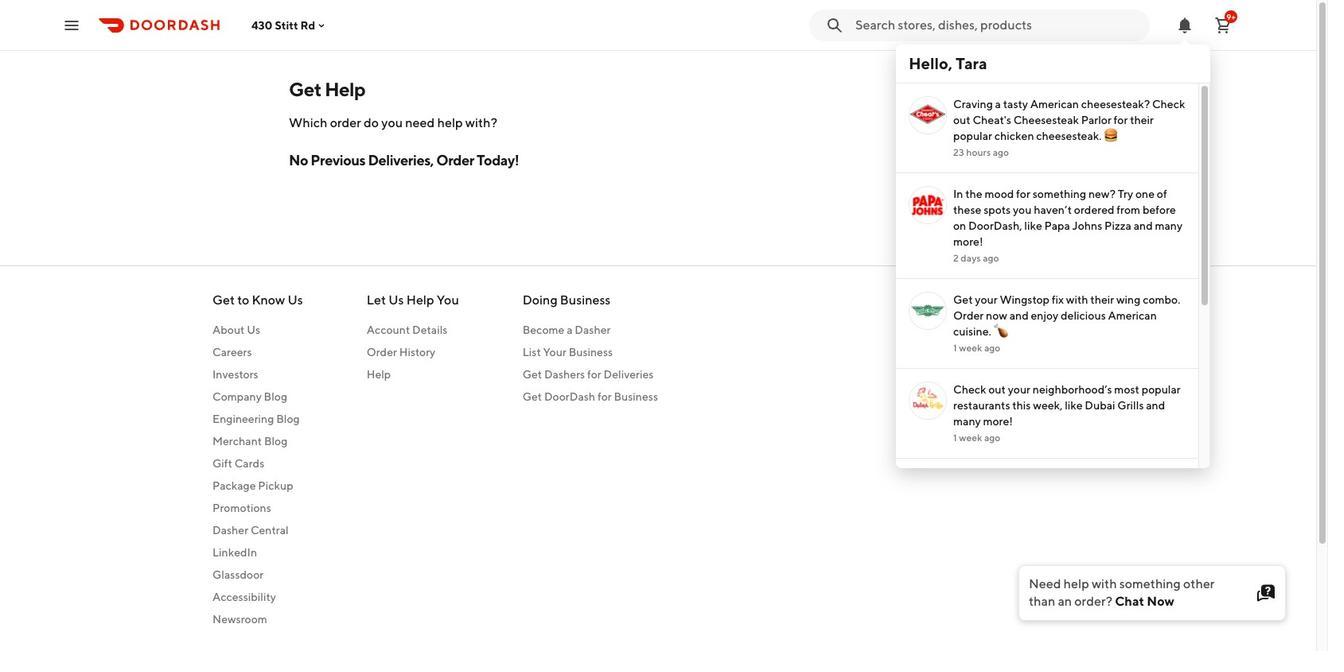 Task type: describe. For each thing, give the bounding box(es) containing it.
on
[[953, 220, 966, 232]]

engineering blog
[[212, 413, 300, 426]]

430 stitt rd
[[251, 19, 315, 31]]

help inside help link
[[367, 369, 391, 381]]

central
[[251, 525, 289, 537]]

get doordash for business link
[[523, 389, 658, 405]]

today!
[[477, 152, 519, 169]]

johns
[[1072, 220, 1102, 232]]

let us help you
[[367, 293, 459, 308]]

business inside get doordash for business link
[[614, 391, 658, 404]]

and inside check out your neighborhood's most popular restaurants this week, like dubai grills and many more! 1 week ago
[[1146, 399, 1165, 412]]

check inside craving a tasty american cheesesteak? check out cheat's cheesesteak parlor for their popular chicken cheesesteak. 🍔 23 hours ago
[[1152, 98, 1185, 111]]

an
[[1058, 594, 1072, 610]]

and inside in the mood for something new? try one of these spots you haven't ordered from before on doordash, like papa johns pizza and many more! 2 days ago
[[1134, 220, 1153, 232]]

order history
[[367, 346, 435, 359]]

0 vertical spatial you
[[381, 115, 403, 131]]

us for let us help you
[[389, 293, 404, 308]]

mood
[[985, 188, 1014, 201]]

chat
[[1115, 594, 1144, 610]]

more! inside in the mood for something new? try one of these spots you haven't ordered from before on doordash, like papa johns pizza and many more! 2 days ago
[[953, 236, 983, 248]]

you inside in the mood for something new? try one of these spots you haven't ordered from before on doordash, like papa johns pizza and many more! 2 days ago
[[1013, 204, 1032, 216]]

glassdoor
[[212, 569, 264, 582]]

which order do you need help with?
[[289, 115, 497, 131]]

engineering
[[212, 413, 274, 426]]

9+ button
[[1207, 9, 1239, 41]]

in
[[953, 188, 963, 201]]

papa
[[1045, 220, 1070, 232]]

cheat's
[[973, 114, 1011, 127]]

your
[[543, 346, 566, 359]]

merchant blog link
[[212, 434, 303, 450]]

this
[[1012, 399, 1031, 412]]

deliveries
[[604, 369, 654, 381]]

days
[[961, 252, 981, 264]]

ago inside check out your neighborhood's most popular restaurants this week, like dubai grills and many more! 1 week ago
[[984, 432, 1001, 444]]

tara
[[956, 54, 987, 72]]

0 horizontal spatial dasher
[[212, 525, 248, 537]]

now
[[986, 310, 1007, 322]]

gift
[[212, 458, 232, 471]]

engineering blog link
[[212, 412, 303, 428]]

🍗
[[994, 325, 1008, 338]]

deliveries,
[[368, 152, 434, 169]]

many inside in the mood for something new? try one of these spots you haven't ordered from before on doordash, like papa johns pizza and many more! 2 days ago
[[1155, 220, 1183, 232]]

order inside get your wingstop fix with their wing combo. order now and enjoy delicious american cuisine. 🍗 1 week ago
[[953, 310, 984, 322]]

for inside craving a tasty american cheesesteak? check out cheat's cheesesteak parlor for their popular chicken cheesesteak. 🍔 23 hours ago
[[1114, 114, 1128, 127]]

enjoy
[[1031, 310, 1059, 322]]

tasty
[[1003, 98, 1028, 111]]

accessibility link
[[212, 590, 303, 606]]

in the mood for something new? try one of these spots you haven't ordered from before on doordash, like papa johns pizza and many more! 2 days ago
[[953, 188, 1183, 264]]

you
[[437, 293, 459, 308]]

these
[[953, 204, 982, 216]]

1 inside check out your neighborhood's most popular restaurants this week, like dubai grills and many more! 1 week ago
[[953, 432, 957, 444]]

careers
[[212, 346, 252, 359]]

cuisine.
[[953, 325, 991, 338]]

get for get doordash for business
[[523, 391, 542, 404]]

american inside craving a tasty american cheesesteak? check out cheat's cheesesteak parlor for their popular chicken cheesesteak. 🍔 23 hours ago
[[1030, 98, 1079, 111]]

more! inside check out your neighborhood's most popular restaurants this week, like dubai grills and many more! 1 week ago
[[983, 415, 1013, 428]]

something inside in the mood for something new? try one of these spots you haven't ordered from before on doordash, like papa johns pizza and many more! 2 days ago
[[1033, 188, 1086, 201]]

open menu image
[[62, 16, 81, 35]]

get your wingstop fix with their wing combo. order now and enjoy delicious american cuisine. 🍗 1 week ago
[[953, 294, 1181, 354]]

9+
[[1227, 12, 1236, 21]]

your inside check out your neighborhood's most popular restaurants this week, like dubai grills and many more! 1 week ago
[[1008, 384, 1031, 396]]

help link
[[367, 367, 459, 383]]

0 horizontal spatial help
[[325, 78, 365, 100]]

cheesesteak
[[1014, 114, 1079, 127]]

rd
[[300, 19, 315, 31]]

let
[[367, 293, 386, 308]]

a for become
[[567, 324, 573, 337]]

for down get dashers for deliveries link
[[598, 391, 612, 404]]

account details link
[[367, 323, 459, 338]]

popular inside craving a tasty american cheesesteak? check out cheat's cheesesteak parlor for their popular chicken cheesesteak. 🍔 23 hours ago
[[953, 130, 992, 142]]

combo.
[[1143, 294, 1181, 306]]

us for about us
[[247, 324, 260, 337]]

company blog
[[212, 391, 287, 404]]

business inside list your business link
[[569, 346, 613, 359]]

grills
[[1118, 399, 1144, 412]]

fix
[[1052, 294, 1064, 306]]

neighborhood's
[[1033, 384, 1112, 396]]

ago inside in the mood for something new? try one of these spots you haven't ordered from before on doordash, like papa johns pizza and many more! 2 days ago
[[983, 252, 999, 264]]

merchant blog
[[212, 436, 288, 448]]

out inside check out your neighborhood's most popular restaurants this week, like dubai grills and many more! 1 week ago
[[989, 384, 1006, 396]]

do
[[364, 115, 379, 131]]

craving
[[953, 98, 993, 111]]

doing business
[[523, 293, 611, 308]]

order history link
[[367, 345, 459, 361]]

popular inside check out your neighborhood's most popular restaurants this week, like dubai grills and many more! 1 week ago
[[1142, 384, 1181, 396]]

week inside get your wingstop fix with their wing combo. order now and enjoy delicious american cuisine. 🍗 1 week ago
[[959, 342, 982, 354]]

hello,
[[909, 54, 953, 72]]

doing
[[523, 293, 558, 308]]

for down list your business link
[[587, 369, 601, 381]]

many inside check out your neighborhood's most popular restaurants this week, like dubai grills and many more! 1 week ago
[[953, 415, 981, 428]]

cheesesteak?
[[1081, 98, 1150, 111]]

newsroom
[[212, 614, 267, 627]]

doordash
[[544, 391, 595, 404]]

2 items, open order cart image
[[1214, 16, 1233, 35]]

help inside need help with something other than an order?
[[1064, 577, 1089, 592]]

no
[[289, 152, 308, 169]]

0 horizontal spatial help
[[437, 115, 463, 131]]

dubai
[[1085, 399, 1115, 412]]

than
[[1029, 594, 1055, 610]]

your inside get your wingstop fix with their wing combo. order now and enjoy delicious american cuisine. 🍗 1 week ago
[[975, 294, 998, 306]]

accessibility
[[212, 591, 276, 604]]

wingstop
[[1000, 294, 1050, 306]]

promotions
[[212, 502, 271, 515]]

order?
[[1075, 594, 1113, 610]]

package pickup link
[[212, 478, 303, 494]]

investors
[[212, 369, 258, 381]]

list
[[523, 346, 541, 359]]

new?
[[1089, 188, 1116, 201]]

for inside in the mood for something new? try one of these spots you haven't ordered from before on doordash, like papa johns pizza and many more! 2 days ago
[[1016, 188, 1030, 201]]

cheesesteak.
[[1036, 130, 1102, 142]]

get help
[[289, 78, 365, 100]]

with inside get your wingstop fix with their wing combo. order now and enjoy delicious american cuisine. 🍗 1 week ago
[[1066, 294, 1088, 306]]

company
[[212, 391, 262, 404]]

with inside need help with something other than an order?
[[1092, 577, 1117, 592]]

ago inside craving a tasty american cheesesteak? check out cheat's cheesesteak parlor for their popular chicken cheesesteak. 🍔 23 hours ago
[[993, 146, 1009, 158]]



Task type: vqa. For each thing, say whether or not it's contained in the screenshot.
offers button
no



Task type: locate. For each thing, give the bounding box(es) containing it.
0 horizontal spatial their
[[1091, 294, 1114, 306]]

check inside check out your neighborhood's most popular restaurants this week, like dubai grills and many more! 1 week ago
[[953, 384, 986, 396]]

week down cuisine.
[[959, 342, 982, 354]]

week down restaurants
[[959, 432, 982, 444]]

0 vertical spatial 1
[[953, 342, 957, 354]]

blog down 'company blog' "link"
[[276, 413, 300, 426]]

a up list your business
[[567, 324, 573, 337]]

get for get your wingstop fix with their wing combo. order now and enjoy delicious american cuisine. 🍗 1 week ago
[[953, 294, 973, 306]]

1 vertical spatial you
[[1013, 204, 1032, 216]]

us inside 'about us' link
[[247, 324, 260, 337]]

their inside craving a tasty american cheesesteak? check out cheat's cheesesteak parlor for their popular chicken cheesesteak. 🍔 23 hours ago
[[1130, 114, 1154, 127]]

get for get to know us
[[212, 293, 235, 308]]

and down 'wingstop'
[[1010, 310, 1029, 322]]

blog for company blog
[[264, 391, 287, 404]]

2 week from the top
[[959, 432, 982, 444]]

something up chat now
[[1120, 577, 1181, 592]]

out inside craving a tasty american cheesesteak? check out cheat's cheesesteak parlor for their popular chicken cheesesteak. 🍔 23 hours ago
[[953, 114, 971, 127]]

2 horizontal spatial order
[[953, 310, 984, 322]]

us up careers 'link'
[[247, 324, 260, 337]]

details
[[412, 324, 448, 337]]

a inside craving a tasty american cheesesteak? check out cheat's cheesesteak parlor for their popular chicken cheesesteak. 🍔 23 hours ago
[[995, 98, 1001, 111]]

0 horizontal spatial check
[[953, 384, 986, 396]]

with up order?
[[1092, 577, 1117, 592]]

1 vertical spatial out
[[989, 384, 1006, 396]]

help up an
[[1064, 577, 1089, 592]]

0 horizontal spatial us
[[247, 324, 260, 337]]

ago down 🍗
[[984, 342, 1001, 354]]

1 vertical spatial help
[[1064, 577, 1089, 592]]

most
[[1114, 384, 1140, 396]]

get for get help
[[289, 78, 321, 100]]

2 horizontal spatial us
[[389, 293, 404, 308]]

your up now
[[975, 294, 998, 306]]

blog for engineering blog
[[276, 413, 300, 426]]

us
[[288, 293, 303, 308], [389, 293, 404, 308], [247, 324, 260, 337]]

american up cheesesteak
[[1030, 98, 1079, 111]]

a up cheat's
[[995, 98, 1001, 111]]

business up become a dasher link
[[560, 293, 611, 308]]

0 vertical spatial out
[[953, 114, 971, 127]]

0 horizontal spatial you
[[381, 115, 403, 131]]

1 vertical spatial like
[[1065, 399, 1083, 412]]

promotions link
[[212, 501, 303, 517]]

of
[[1157, 188, 1167, 201]]

1 inside get your wingstop fix with their wing combo. order now and enjoy delicious american cuisine. 🍗 1 week ago
[[953, 342, 957, 354]]

1 vertical spatial something
[[1120, 577, 1181, 592]]

1 horizontal spatial your
[[1008, 384, 1031, 396]]

check up restaurants
[[953, 384, 986, 396]]

1 down restaurants
[[953, 432, 957, 444]]

0 horizontal spatial your
[[975, 294, 998, 306]]

week
[[959, 342, 982, 354], [959, 432, 982, 444]]

2 vertical spatial blog
[[264, 436, 288, 448]]

parlor
[[1081, 114, 1112, 127]]

you right do
[[381, 115, 403, 131]]

ordered
[[1074, 204, 1115, 216]]

your up the "this"
[[1008, 384, 1031, 396]]

help down order history
[[367, 369, 391, 381]]

1 horizontal spatial popular
[[1142, 384, 1181, 396]]

like left "papa"
[[1024, 220, 1042, 232]]

0 horizontal spatial a
[[567, 324, 573, 337]]

1 horizontal spatial many
[[1155, 220, 1183, 232]]

1 vertical spatial week
[[959, 432, 982, 444]]

craving a tasty american cheesesteak? check out cheat's cheesesteak parlor for their popular chicken cheesesteak. 🍔 23 hours ago
[[953, 98, 1185, 158]]

1 horizontal spatial american
[[1108, 310, 1157, 322]]

spots
[[984, 204, 1011, 216]]

no previous deliveries, order today!
[[289, 152, 519, 169]]

help right need on the top left
[[437, 115, 463, 131]]

other
[[1183, 577, 1215, 592]]

us right know
[[288, 293, 303, 308]]

for down cheesesteak?
[[1114, 114, 1128, 127]]

get down list on the left bottom of page
[[523, 369, 542, 381]]

ago
[[993, 146, 1009, 158], [983, 252, 999, 264], [984, 342, 1001, 354], [984, 432, 1001, 444]]

1 vertical spatial their
[[1091, 294, 1114, 306]]

more! down restaurants
[[983, 415, 1013, 428]]

and inside get your wingstop fix with their wing combo. order now and enjoy delicious american cuisine. 🍗 1 week ago
[[1010, 310, 1029, 322]]

list your business link
[[523, 345, 658, 361]]

1 vertical spatial order
[[953, 310, 984, 322]]

2
[[953, 252, 959, 264]]

ago right days
[[983, 252, 999, 264]]

to
[[237, 293, 249, 308]]

hello, tara
[[909, 54, 987, 72]]

like down neighborhood's
[[1065, 399, 1083, 412]]

dasher central link
[[212, 523, 303, 539]]

order left today!
[[436, 152, 474, 169]]

0 vertical spatial business
[[560, 293, 611, 308]]

Store search: begin typing to search for stores available on DoorDash text field
[[855, 16, 1140, 34]]

for right mood
[[1016, 188, 1030, 201]]

get inside get your wingstop fix with their wing combo. order now and enjoy delicious american cuisine. 🍗 1 week ago
[[953, 294, 973, 306]]

with?
[[465, 115, 497, 131]]

1 horizontal spatial their
[[1130, 114, 1154, 127]]

0 vertical spatial order
[[436, 152, 474, 169]]

account
[[367, 324, 410, 337]]

1 horizontal spatial help
[[1064, 577, 1089, 592]]

and down from
[[1134, 220, 1153, 232]]

0 vertical spatial their
[[1130, 114, 1154, 127]]

1
[[953, 342, 957, 354], [953, 432, 957, 444]]

gift cards
[[212, 458, 264, 471]]

like inside in the mood for something new? try one of these spots you haven't ordered from before on doordash, like papa johns pizza and many more! 2 days ago
[[1024, 220, 1042, 232]]

1 horizontal spatial check
[[1152, 98, 1185, 111]]

stitt
[[275, 19, 298, 31]]

get dashers for deliveries
[[523, 369, 654, 381]]

business down deliveries
[[614, 391, 658, 404]]

ago down "chicken"
[[993, 146, 1009, 158]]

like inside check out your neighborhood's most popular restaurants this week, like dubai grills and many more! 1 week ago
[[1065, 399, 1083, 412]]

0 vertical spatial blog
[[264, 391, 287, 404]]

cards
[[235, 458, 264, 471]]

1 horizontal spatial a
[[995, 98, 1001, 111]]

0 vertical spatial help
[[437, 115, 463, 131]]

something up haven't
[[1033, 188, 1086, 201]]

ago down restaurants
[[984, 432, 1001, 444]]

try
[[1118, 188, 1133, 201]]

1 vertical spatial with
[[1092, 577, 1117, 592]]

1 horizontal spatial help
[[367, 369, 391, 381]]

with
[[1066, 294, 1088, 306], [1092, 577, 1117, 592]]

1 vertical spatial check
[[953, 384, 986, 396]]

dasher up linkedin
[[212, 525, 248, 537]]

1 vertical spatial popular
[[1142, 384, 1181, 396]]

0 vertical spatial with
[[1066, 294, 1088, 306]]

0 vertical spatial check
[[1152, 98, 1185, 111]]

delicious
[[1061, 310, 1106, 322]]

2 vertical spatial and
[[1146, 399, 1165, 412]]

1 vertical spatial help
[[406, 293, 434, 308]]

0 horizontal spatial like
[[1024, 220, 1042, 232]]

1 horizontal spatial something
[[1120, 577, 1181, 592]]

american inside get your wingstop fix with their wing combo. order now and enjoy delicious american cuisine. 🍗 1 week ago
[[1108, 310, 1157, 322]]

1 vertical spatial your
[[1008, 384, 1031, 396]]

0 vertical spatial and
[[1134, 220, 1153, 232]]

1 1 from the top
[[953, 342, 957, 354]]

need
[[405, 115, 435, 131]]

doordash,
[[969, 220, 1022, 232]]

check right cheesesteak?
[[1152, 98, 1185, 111]]

package
[[212, 480, 256, 493]]

1 horizontal spatial you
[[1013, 204, 1032, 216]]

and
[[1134, 220, 1153, 232], [1010, 310, 1029, 322], [1146, 399, 1165, 412]]

dasher up list your business link
[[575, 324, 611, 337]]

now
[[1147, 594, 1175, 610]]

with up delicious
[[1066, 294, 1088, 306]]

0 horizontal spatial popular
[[953, 130, 992, 142]]

become a dasher
[[523, 324, 611, 337]]

from
[[1117, 204, 1141, 216]]

about
[[212, 324, 245, 337]]

their
[[1130, 114, 1154, 127], [1091, 294, 1114, 306]]

1 vertical spatial american
[[1108, 310, 1157, 322]]

order up cuisine.
[[953, 310, 984, 322]]

and right the grills on the bottom right
[[1146, 399, 1165, 412]]

restaurants
[[953, 399, 1010, 412]]

blog for merchant blog
[[264, 436, 288, 448]]

business up get dashers for deliveries link
[[569, 346, 613, 359]]

american
[[1030, 98, 1079, 111], [1108, 310, 1157, 322]]

careers link
[[212, 345, 303, 361]]

1 vertical spatial many
[[953, 415, 981, 428]]

1 horizontal spatial like
[[1065, 399, 1083, 412]]

blog up gift cards link
[[264, 436, 288, 448]]

0 vertical spatial more!
[[953, 236, 983, 248]]

1 horizontal spatial out
[[989, 384, 1006, 396]]

1 horizontal spatial order
[[436, 152, 474, 169]]

many
[[1155, 220, 1183, 232], [953, 415, 981, 428]]

2 vertical spatial help
[[367, 369, 391, 381]]

430
[[251, 19, 273, 31]]

1 vertical spatial 1
[[953, 432, 957, 444]]

help up "order"
[[325, 78, 365, 100]]

0 horizontal spatial with
[[1066, 294, 1088, 306]]

gift cards link
[[212, 456, 303, 472]]

0 horizontal spatial many
[[953, 415, 981, 428]]

the
[[966, 188, 983, 201]]

glassdoor link
[[212, 568, 303, 584]]

0 vertical spatial a
[[995, 98, 1001, 111]]

chicken
[[995, 130, 1034, 142]]

1 vertical spatial business
[[569, 346, 613, 359]]

us right let
[[389, 293, 404, 308]]

out up restaurants
[[989, 384, 1006, 396]]

0 horizontal spatial order
[[367, 346, 397, 359]]

more! up days
[[953, 236, 983, 248]]

2 vertical spatial order
[[367, 346, 397, 359]]

newsroom link
[[212, 612, 303, 628]]

0 horizontal spatial out
[[953, 114, 971, 127]]

their inside get your wingstop fix with their wing combo. order now and enjoy delicious american cuisine. 🍗 1 week ago
[[1091, 294, 1114, 306]]

merchant
[[212, 436, 262, 448]]

2 vertical spatial business
[[614, 391, 658, 404]]

blog
[[264, 391, 287, 404], [276, 413, 300, 426], [264, 436, 288, 448]]

1 horizontal spatial us
[[288, 293, 303, 308]]

blog up "engineering blog" link
[[264, 391, 287, 404]]

more!
[[953, 236, 983, 248], [983, 415, 1013, 428]]

1 vertical spatial blog
[[276, 413, 300, 426]]

out
[[953, 114, 971, 127], [989, 384, 1006, 396]]

many down before
[[1155, 220, 1183, 232]]

something inside need help with something other than an order?
[[1120, 577, 1181, 592]]

2 1 from the top
[[953, 432, 957, 444]]

1 week from the top
[[959, 342, 982, 354]]

order
[[436, 152, 474, 169], [953, 310, 984, 322], [367, 346, 397, 359]]

get for get dashers for deliveries
[[523, 369, 542, 381]]

check out your neighborhood's most popular restaurants this week, like dubai grills and many more! 1 week ago
[[953, 384, 1181, 444]]

about us
[[212, 324, 260, 337]]

popular
[[953, 130, 992, 142], [1142, 384, 1181, 396]]

1 horizontal spatial dasher
[[575, 324, 611, 337]]

dasher central
[[212, 525, 289, 537]]

pizza
[[1105, 220, 1132, 232]]

blog inside "link"
[[264, 391, 287, 404]]

1 vertical spatial dasher
[[212, 525, 248, 537]]

1 horizontal spatial with
[[1092, 577, 1117, 592]]

get doordash for business
[[523, 391, 658, 404]]

1 vertical spatial more!
[[983, 415, 1013, 428]]

one
[[1136, 188, 1155, 201]]

430 stitt rd button
[[251, 19, 328, 31]]

investors link
[[212, 367, 303, 383]]

0 vertical spatial many
[[1155, 220, 1183, 232]]

week inside check out your neighborhood's most popular restaurants this week, like dubai grills and many more! 1 week ago
[[959, 432, 982, 444]]

notification bell image
[[1175, 16, 1195, 35]]

1 vertical spatial and
[[1010, 310, 1029, 322]]

package pickup
[[212, 480, 293, 493]]

1 vertical spatial a
[[567, 324, 573, 337]]

order down the account
[[367, 346, 397, 359]]

0 horizontal spatial american
[[1030, 98, 1079, 111]]

0 vertical spatial help
[[325, 78, 365, 100]]

0 vertical spatial week
[[959, 342, 982, 354]]

chat now
[[1115, 594, 1175, 610]]

get up which
[[289, 78, 321, 100]]

0 vertical spatial your
[[975, 294, 998, 306]]

0 vertical spatial something
[[1033, 188, 1086, 201]]

a for craving
[[995, 98, 1001, 111]]

1 down cuisine.
[[953, 342, 957, 354]]

out down the craving
[[953, 114, 971, 127]]

order
[[330, 115, 361, 131]]

their up delicious
[[1091, 294, 1114, 306]]

history
[[399, 346, 435, 359]]

get
[[289, 78, 321, 100], [212, 293, 235, 308], [953, 294, 973, 306], [523, 369, 542, 381], [523, 391, 542, 404]]

dasher
[[575, 324, 611, 337], [212, 525, 248, 537]]

popular up the hours
[[953, 130, 992, 142]]

many down restaurants
[[953, 415, 981, 428]]

hours
[[966, 146, 991, 158]]

their down cheesesteak?
[[1130, 114, 1154, 127]]

2 horizontal spatial help
[[406, 293, 434, 308]]

get left 'doordash' on the left of the page
[[523, 391, 542, 404]]

0 vertical spatial popular
[[953, 130, 992, 142]]

0 horizontal spatial something
[[1033, 188, 1086, 201]]

check
[[1152, 98, 1185, 111], [953, 384, 986, 396]]

0 vertical spatial dasher
[[575, 324, 611, 337]]

help left you
[[406, 293, 434, 308]]

haven't
[[1034, 204, 1072, 216]]

become a dasher link
[[523, 323, 658, 338]]

american down wing
[[1108, 310, 1157, 322]]

0 vertical spatial american
[[1030, 98, 1079, 111]]

popular right most
[[1142, 384, 1181, 396]]

0 vertical spatial like
[[1024, 220, 1042, 232]]

get up cuisine.
[[953, 294, 973, 306]]

you right spots
[[1013, 204, 1032, 216]]

get left 'to'
[[212, 293, 235, 308]]

ago inside get your wingstop fix with their wing combo. order now and enjoy delicious american cuisine. 🍗 1 week ago
[[984, 342, 1001, 354]]



